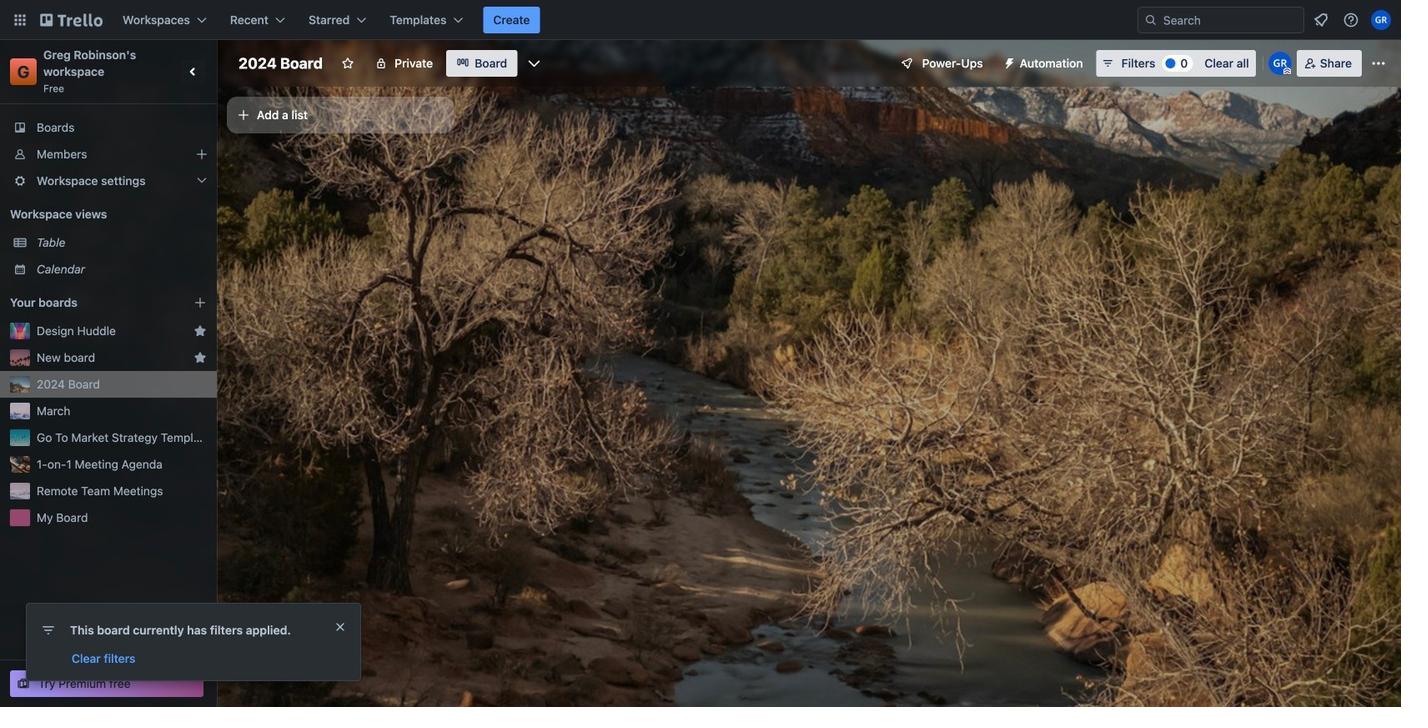 Task type: vqa. For each thing, say whether or not it's contained in the screenshot.
the bottom the Starred Icon
yes



Task type: locate. For each thing, give the bounding box(es) containing it.
this member is an admin of this board. image
[[1283, 68, 1291, 75]]

1 vertical spatial starred icon image
[[193, 351, 207, 364]]

star or unstar board image
[[341, 57, 355, 70]]

primary element
[[0, 0, 1401, 40]]

0 vertical spatial starred icon image
[[193, 324, 207, 338]]

dismiss flag image
[[334, 620, 347, 634]]

open information menu image
[[1343, 12, 1359, 28]]

sm image
[[996, 50, 1020, 73]]

greg robinson (gregrobinson96) image
[[1371, 10, 1391, 30]]

alert
[[27, 604, 360, 681]]

starred icon image
[[193, 324, 207, 338], [193, 351, 207, 364]]



Task type: describe. For each thing, give the bounding box(es) containing it.
search image
[[1144, 13, 1158, 27]]

greg robinson (gregrobinson96) image
[[1268, 52, 1292, 75]]

back to home image
[[40, 7, 103, 33]]

add board image
[[193, 296, 207, 309]]

Board name text field
[[230, 50, 331, 77]]

customize views image
[[526, 55, 542, 72]]

workspace navigation collapse icon image
[[182, 60, 205, 83]]

1 starred icon image from the top
[[193, 324, 207, 338]]

2 starred icon image from the top
[[193, 351, 207, 364]]

show menu image
[[1370, 55, 1387, 72]]

Search field
[[1138, 7, 1304, 33]]

0 notifications image
[[1311, 10, 1331, 30]]

your boards with 8 items element
[[10, 293, 168, 313]]



